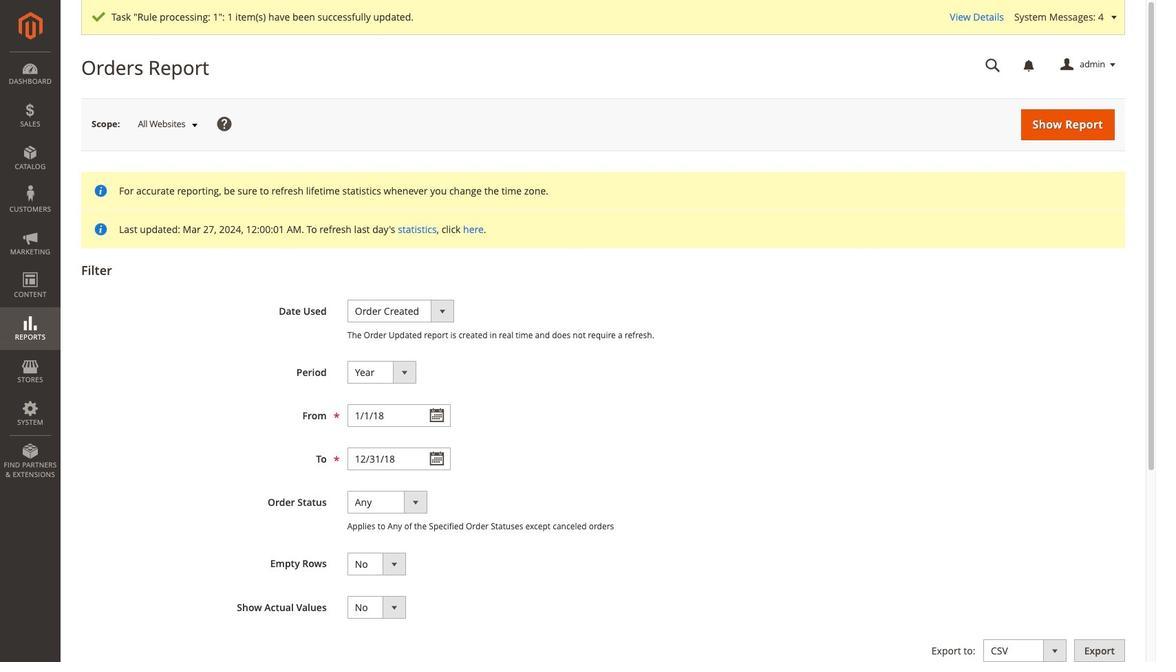 Task type: locate. For each thing, give the bounding box(es) containing it.
menu bar
[[0, 52, 61, 487]]

None text field
[[976, 53, 1011, 77], [347, 405, 451, 428], [976, 53, 1011, 77], [347, 405, 451, 428]]

None text field
[[347, 448, 451, 471]]



Task type: describe. For each thing, give the bounding box(es) containing it.
magento admin panel image
[[18, 12, 42, 40]]



